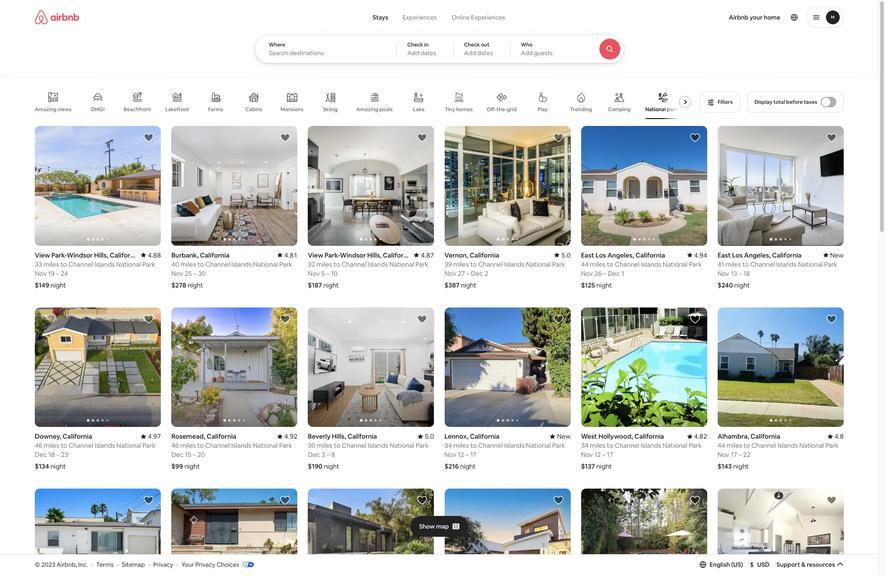 Task type: vqa. For each thing, say whether or not it's contained in the screenshot.


Task type: locate. For each thing, give the bounding box(es) containing it.
1 experiences from the left
[[403, 13, 437, 21]]

add down who at the right top of page
[[521, 49, 533, 57]]

vernon,
[[445, 251, 469, 259]]

terms · sitemap · privacy ·
[[96, 561, 178, 569]]

online
[[452, 13, 470, 21]]

night inside burbank, california 40 miles to channel islands national park nov 25 – 30 $278 night
[[188, 281, 203, 289]]

0 horizontal spatial 12
[[458, 451, 464, 459]]

1 add to wishlist: view park-windsor hills, california image from the left
[[144, 133, 154, 143]]

who
[[521, 41, 533, 48]]

channel inside west hollywood, california 34 miles to channel islands national park nov 12 – 17 $137 night
[[615, 442, 640, 450]]

0 horizontal spatial add to wishlist: alhambra, california image
[[144, 496, 154, 506]]

experiences up "in"
[[403, 13, 437, 21]]

1 horizontal spatial add to wishlist: alhambra, california image
[[827, 314, 837, 325]]

1 horizontal spatial 5.0 out of 5 average rating image
[[555, 251, 571, 259]]

lakefront
[[165, 106, 189, 113]]

channel inside rosemead, california 46 miles to channel islands national park dec 15 – 20 $99 night
[[205, 442, 230, 450]]

sitemap
[[122, 561, 145, 569]]

25
[[185, 269, 192, 278]]

miles inside the beverly hills, california 30 miles to channel islands national park dec 3 – 8 $190 night
[[317, 442, 333, 450]]

5
[[321, 269, 325, 278]]

miles up 26
[[590, 260, 606, 269]]

– down hollywood,
[[602, 451, 606, 459]]

national inside the beverly hills, california 30 miles to channel islands national park dec 3 – 8 $190 night
[[390, 442, 415, 450]]

33
[[35, 260, 42, 269]]

total
[[774, 99, 785, 106]]

0 horizontal spatial 5.0
[[425, 433, 434, 441]]

4.88 out of 5 average rating image
[[141, 251, 161, 259]]

east up $125
[[581, 251, 594, 259]]

0 horizontal spatial los
[[596, 251, 606, 259]]

nov up '$216'
[[445, 451, 457, 459]]

1 angeles, from the left
[[608, 251, 634, 259]]

airbnb,
[[57, 561, 77, 569]]

add to wishlist: east los angeles, california image
[[827, 133, 837, 143]]

18
[[744, 269, 750, 278], [48, 451, 55, 459]]

30 right 25 at top
[[198, 269, 206, 278]]

privacy right your
[[195, 561, 215, 569]]

check inside check out add dates
[[464, 41, 480, 48]]

dec up $134
[[35, 451, 47, 459]]

1 horizontal spatial new
[[830, 251, 844, 259]]

national inside 'group'
[[646, 106, 666, 113]]

california
[[470, 251, 499, 259], [200, 251, 230, 259], [636, 251, 665, 259], [772, 251, 802, 259], [63, 433, 92, 441], [470, 433, 500, 441], [207, 433, 236, 441], [348, 433, 377, 441], [635, 433, 664, 441], [751, 433, 780, 441]]

angeles, inside east los angeles, california 41 miles to channel islands national park nov 13 – 18 $240 night
[[744, 251, 771, 259]]

1 horizontal spatial add
[[464, 49, 476, 57]]

night inside 33 miles to channel islands national park nov 19 – 24 $149 night
[[51, 281, 66, 289]]

experiences button
[[395, 9, 444, 26]]

dec inside rosemead, california 46 miles to channel islands national park dec 15 – 20 $99 night
[[171, 451, 184, 459]]

1 horizontal spatial check
[[464, 41, 480, 48]]

– inside 'vernon, california 39 miles to channel islands national park nov 27 – dec 2 $387 night'
[[467, 269, 470, 278]]

·
[[91, 561, 93, 569], [117, 561, 118, 569], [148, 561, 150, 569], [177, 561, 178, 569]]

12 up $137
[[595, 451, 601, 459]]

12 up '$216'
[[458, 451, 464, 459]]

– right 5
[[326, 269, 330, 278]]

nov up $143
[[718, 451, 730, 459]]

34 down lennox,
[[445, 442, 452, 450]]

nov
[[35, 269, 47, 278], [445, 269, 457, 278], [171, 269, 183, 278], [308, 269, 320, 278], [581, 269, 593, 278], [718, 269, 730, 278], [445, 451, 457, 459], [581, 451, 593, 459], [718, 451, 730, 459]]

your privacy choices
[[181, 561, 239, 569]]

california inside 'vernon, california 39 miles to channel islands national park nov 27 – dec 2 $387 night'
[[470, 251, 499, 259]]

17 inside west hollywood, california 34 miles to channel islands national park nov 12 – 17 $137 night
[[607, 451, 613, 459]]

2 experiences from the left
[[471, 13, 505, 21]]

miles up 5
[[317, 260, 332, 269]]

add
[[407, 49, 419, 57], [464, 49, 476, 57], [521, 49, 533, 57]]

0 horizontal spatial new
[[557, 433, 571, 441]]

12 inside west hollywood, california 34 miles to channel islands national park nov 12 – 17 $137 night
[[595, 451, 601, 459]]

new
[[830, 251, 844, 259], [557, 433, 571, 441]]

2 add to wishlist: view park-windsor hills, california image from the left
[[417, 133, 427, 143]]

1 horizontal spatial 30
[[308, 442, 316, 450]]

los up 13
[[732, 251, 743, 259]]

california inside east los angeles, california 41 miles to channel islands national park nov 13 – 18 $240 night
[[772, 251, 802, 259]]

2 horizontal spatial 17
[[731, 451, 737, 459]]

– right 15
[[193, 451, 196, 459]]

0 horizontal spatial privacy
[[153, 561, 173, 569]]

None search field
[[255, 0, 648, 63]]

miles up 25 at top
[[181, 260, 196, 269]]

$216
[[445, 463, 459, 471]]

night
[[51, 281, 66, 289], [461, 281, 477, 289], [188, 281, 203, 289], [323, 281, 339, 289], [597, 281, 612, 289], [735, 281, 750, 289], [50, 463, 66, 471], [460, 463, 476, 471], [184, 463, 200, 471], [324, 463, 339, 471], [597, 463, 612, 471], [734, 463, 749, 471]]

4.92 out of 5 average rating image
[[277, 433, 298, 441]]

1 add from the left
[[407, 49, 419, 57]]

add to wishlist: view park-windsor hills, california image for 4.87
[[417, 133, 427, 143]]

nov inside east los angeles, california 41 miles to channel islands national park nov 13 – 18 $240 night
[[718, 269, 730, 278]]

miles up the 3
[[317, 442, 333, 450]]

add to wishlist: view park-windsor hills, california image
[[144, 133, 154, 143], [417, 133, 427, 143]]

0 horizontal spatial 30
[[198, 269, 206, 278]]

national inside burbank, california 40 miles to channel islands national park nov 25 – 30 $278 night
[[253, 260, 278, 269]]

miles inside lennox, california 34 miles to channel islands national park nov 12 – 17 $216 night
[[454, 442, 469, 450]]

15
[[185, 451, 191, 459]]

add for check out add dates
[[464, 49, 476, 57]]

night inside rosemead, california 46 miles to channel islands national park dec 15 – 20 $99 night
[[184, 463, 200, 471]]

– inside rosemead, california 46 miles to channel islands national park dec 15 – 20 $99 night
[[193, 451, 196, 459]]

new place to stay image
[[824, 251, 844, 259], [550, 433, 571, 441]]

0 horizontal spatial 46
[[35, 442, 42, 450]]

what can we help you find? tab list
[[366, 9, 444, 26]]

terms link
[[96, 561, 114, 569]]

19
[[48, 269, 55, 278]]

lennox,
[[445, 433, 469, 441]]

0 horizontal spatial 5.0 out of 5 average rating image
[[418, 433, 434, 441]]

2 east from the left
[[718, 251, 731, 259]]

add to wishlist: view park-windsor hills, california image for 4.88
[[144, 133, 154, 143]]

where
[[269, 41, 285, 48]]

check left out
[[464, 41, 480, 48]]

1 horizontal spatial 17
[[607, 451, 613, 459]]

nov down 41
[[718, 269, 730, 278]]

0 vertical spatial new place to stay image
[[824, 251, 844, 259]]

group
[[35, 85, 695, 119], [35, 126, 161, 246], [171, 126, 298, 246], [308, 126, 434, 246], [445, 126, 571, 246], [581, 126, 707, 246], [718, 126, 844, 246], [35, 308, 161, 428], [171, 308, 298, 428], [308, 308, 434, 428], [445, 308, 571, 428], [581, 308, 707, 428], [718, 308, 844, 428], [35, 489, 161, 576], [171, 489, 298, 576], [308, 489, 434, 576], [445, 489, 571, 576], [581, 489, 707, 576], [718, 489, 844, 576]]

alhambra, california 44 miles to channel islands national park nov 17 – 22 $143 night
[[718, 433, 839, 471]]

46 for downey, california
[[35, 442, 42, 450]]

nov down 39
[[445, 269, 457, 278]]

los up 26
[[596, 251, 606, 259]]

0 horizontal spatial 18
[[48, 451, 55, 459]]

· right "terms" link on the left bottom of page
[[117, 561, 118, 569]]

channel inside 32 miles to channel islands national park nov 5 – 10 $187 night
[[342, 260, 366, 269]]

nov down the 40
[[171, 269, 183, 278]]

add to wishlist: alhambra, california image
[[827, 314, 837, 325], [144, 496, 154, 506]]

4.94
[[694, 251, 707, 259]]

1 46 from the left
[[35, 442, 42, 450]]

miles up 15
[[180, 442, 196, 450]]

20
[[197, 451, 205, 459]]

· left 'privacy' link
[[148, 561, 150, 569]]

guests
[[534, 49, 553, 57]]

add to wishlist: beverly hills, california image
[[417, 314, 427, 325]]

1 horizontal spatial angeles,
[[744, 251, 771, 259]]

1 horizontal spatial dates
[[477, 49, 493, 57]]

check for check out add dates
[[464, 41, 480, 48]]

0 horizontal spatial angeles,
[[608, 251, 634, 259]]

views
[[58, 106, 72, 113]]

before
[[787, 99, 803, 106]]

4.82
[[694, 433, 707, 441]]

46 down downey,
[[35, 442, 42, 450]]

channel inside east los angeles, california 41 miles to channel islands national park nov 13 – 18 $240 night
[[751, 260, 775, 269]]

dates for check in add dates
[[421, 49, 436, 57]]

1 vertical spatial 5.0
[[425, 433, 434, 441]]

nov down the "33"
[[35, 269, 47, 278]]

4.8
[[835, 433, 844, 441]]

miles inside the alhambra, california 44 miles to channel islands national park nov 17 – 22 $143 night
[[727, 442, 742, 450]]

0 horizontal spatial add
[[407, 49, 419, 57]]

grid
[[507, 106, 517, 113]]

1 horizontal spatial experiences
[[471, 13, 505, 21]]

miles down lennox,
[[454, 442, 469, 450]]

dec left the 3
[[308, 451, 320, 459]]

privacy
[[153, 561, 173, 569], [195, 561, 215, 569]]

night down 25 at top
[[188, 281, 203, 289]]

0 vertical spatial 5.0 out of 5 average rating image
[[555, 251, 571, 259]]

30 inside burbank, california 40 miles to channel islands national park nov 25 – 30 $278 night
[[198, 269, 206, 278]]

nov left 5
[[308, 269, 320, 278]]

lake
[[413, 106, 425, 113]]

tiny homes
[[445, 106, 473, 113]]

4.94 out of 5 average rating image
[[687, 251, 707, 259]]

night down 8
[[324, 463, 339, 471]]

2 34 from the left
[[581, 442, 589, 450]]

5.0 out of 5 average rating image
[[555, 251, 571, 259], [418, 433, 434, 441]]

california inside east los angeles, california 44 miles to channel islands national park nov 26 – dec 1 $125 night
[[636, 251, 665, 259]]

3 add from the left
[[521, 49, 533, 57]]

add to wishlist: west hollywood, california image
[[417, 496, 427, 506]]

– right 13
[[739, 269, 742, 278]]

0 horizontal spatial east
[[581, 251, 594, 259]]

add down "experiences" button
[[407, 49, 419, 57]]

0 vertical spatial 18
[[744, 269, 750, 278]]

national inside east los angeles, california 44 miles to channel islands national park nov 26 – dec 1 $125 night
[[663, 260, 688, 269]]

california inside the beverly hills, california 30 miles to channel islands national park dec 3 – 8 $190 night
[[348, 433, 377, 441]]

1 horizontal spatial 46
[[171, 442, 179, 450]]

nov inside burbank, california 40 miles to channel islands national park nov 25 – 30 $278 night
[[171, 269, 183, 278]]

night inside the beverly hills, california 30 miles to channel islands national park dec 3 – 8 $190 night
[[324, 463, 339, 471]]

5.0 out of 5 average rating image for vernon, california 39 miles to channel islands national park nov 27 – dec 2 $387 night
[[555, 251, 571, 259]]

1 vertical spatial new
[[557, 433, 571, 441]]

national inside east los angeles, california 41 miles to channel islands national park nov 13 – 18 $240 night
[[798, 260, 823, 269]]

night inside east los angeles, california 41 miles to channel islands national park nov 13 – 18 $240 night
[[735, 281, 750, 289]]

miles up 19
[[44, 260, 59, 269]]

add inside check in add dates
[[407, 49, 419, 57]]

burbank,
[[171, 251, 199, 259]]

night inside 32 miles to channel islands national park nov 5 – 10 $187 night
[[323, 281, 339, 289]]

nov up $137
[[581, 451, 593, 459]]

dec left 15
[[171, 451, 184, 459]]

0 vertical spatial 30
[[198, 269, 206, 278]]

lennox, california 34 miles to channel islands national park nov 12 – 17 $216 night
[[445, 433, 565, 471]]

mansions
[[281, 106, 304, 113]]

miles down alhambra,
[[727, 442, 742, 450]]

california inside downey, california 46 miles to channel islands national park dec 18 – 23 $134 night
[[63, 433, 92, 441]]

2 los from the left
[[732, 251, 743, 259]]

dec left 1
[[608, 269, 620, 278]]

nov inside west hollywood, california 34 miles to channel islands national park nov 12 – 17 $137 night
[[581, 451, 593, 459]]

night down '23'
[[50, 463, 66, 471]]

nov inside lennox, california 34 miles to channel islands national park nov 12 – 17 $216 night
[[445, 451, 457, 459]]

· right the inc.
[[91, 561, 93, 569]]

amazing for amazing pools
[[357, 106, 378, 113]]

2 12 from the left
[[595, 451, 601, 459]]

0 horizontal spatial check
[[407, 41, 423, 48]]

1 horizontal spatial east
[[718, 251, 731, 259]]

california inside burbank, california 40 miles to channel islands national park nov 25 – 30 $278 night
[[200, 251, 230, 259]]

dates inside check out add dates
[[477, 49, 493, 57]]

channel inside the alhambra, california 44 miles to channel islands national park nov 17 – 22 $143 night
[[752, 442, 776, 450]]

34
[[445, 442, 452, 450], [581, 442, 589, 450]]

5.0 for beverly hills, california 30 miles to channel islands national park dec 3 – 8 $190 night
[[425, 433, 434, 441]]

0 vertical spatial 5.0
[[562, 251, 571, 259]]

downey,
[[35, 433, 61, 441]]

nov left 26
[[581, 269, 593, 278]]

park inside burbank, california 40 miles to channel islands national park nov 25 – 30 $278 night
[[279, 260, 292, 269]]

34 inside lennox, california 34 miles to channel islands national park nov 12 – 17 $216 night
[[445, 442, 452, 450]]

map
[[436, 523, 449, 531]]

17 inside lennox, california 34 miles to channel islands national park nov 12 – 17 $216 night
[[470, 451, 477, 459]]

1 · from the left
[[91, 561, 93, 569]]

new place to stay image for lennox, california 34 miles to channel islands national park nov 12 – 17 $216 night
[[550, 433, 571, 441]]

1 horizontal spatial 5.0
[[562, 251, 571, 259]]

1 horizontal spatial 12
[[595, 451, 601, 459]]

national inside downey, california 46 miles to channel islands national park dec 18 – 23 $134 night
[[116, 442, 141, 450]]

0 horizontal spatial amazing
[[35, 106, 57, 113]]

islands inside east los angeles, california 44 miles to channel islands national park nov 26 – dec 1 $125 night
[[641, 260, 662, 269]]

privacy left your
[[153, 561, 173, 569]]

miles inside east los angeles, california 44 miles to channel islands national park nov 26 – dec 1 $125 night
[[590, 260, 606, 269]]

1 horizontal spatial 44
[[718, 442, 725, 450]]

miles up 27 at the right top
[[454, 260, 469, 269]]

night down "22"
[[734, 463, 749, 471]]

to inside west hollywood, california 34 miles to channel islands national park nov 12 – 17 $137 night
[[607, 442, 614, 450]]

night inside 'vernon, california 39 miles to channel islands national park nov 27 – dec 2 $387 night'
[[461, 281, 477, 289]]

islands inside west hollywood, california 34 miles to channel islands national park nov 12 – 17 $137 night
[[641, 442, 661, 450]]

add to wishlist: west hollywood, california image
[[690, 314, 701, 325]]

california inside rosemead, california 46 miles to channel islands national park dec 15 – 20 $99 night
[[207, 433, 236, 441]]

1 12 from the left
[[458, 451, 464, 459]]

add to wishlist: downey, california image
[[144, 314, 154, 325]]

amazing left pools
[[357, 106, 378, 113]]

night down 13
[[735, 281, 750, 289]]

dec inside the beverly hills, california 30 miles to channel islands national park dec 3 – 8 $190 night
[[308, 451, 320, 459]]

add to wishlist: view park-windsor hills, california image down the lake
[[417, 133, 427, 143]]

1 vertical spatial new place to stay image
[[550, 433, 571, 441]]

18 left '23'
[[48, 451, 55, 459]]

omg!
[[91, 106, 105, 113]]

night right '$216'
[[460, 463, 476, 471]]

show
[[419, 523, 435, 531]]

add to wishlist: view park-windsor hills, california image down "beachfront"
[[144, 133, 154, 143]]

islands inside downey, california 46 miles to channel islands national park dec 18 – 23 $134 night
[[95, 442, 115, 450]]

– right 26
[[603, 269, 607, 278]]

1 horizontal spatial new place to stay image
[[824, 251, 844, 259]]

your
[[181, 561, 194, 569]]

46 inside downey, california 46 miles to channel islands national park dec 18 – 23 $134 night
[[35, 442, 42, 450]]

0 horizontal spatial 44
[[581, 260, 589, 269]]

new for east los angeles, california 41 miles to channel islands national park nov 13 – 18 $240 night
[[830, 251, 844, 259]]

0 vertical spatial new
[[830, 251, 844, 259]]

1 34 from the left
[[445, 442, 452, 450]]

miles down downey,
[[44, 442, 59, 450]]

0 vertical spatial 44
[[581, 260, 589, 269]]

4.87
[[421, 251, 434, 259]]

1 check from the left
[[407, 41, 423, 48]]

1 dates from the left
[[421, 49, 436, 57]]

(us)
[[731, 561, 743, 569]]

2 angeles, from the left
[[744, 251, 771, 259]]

night inside west hollywood, california 34 miles to channel islands national park nov 12 – 17 $137 night
[[597, 463, 612, 471]]

east los angeles, california 44 miles to channel islands national park nov 26 – dec 1 $125 night
[[581, 251, 702, 289]]

$240
[[718, 281, 733, 289]]

miles
[[44, 260, 59, 269], [454, 260, 469, 269], [181, 260, 196, 269], [317, 260, 332, 269], [590, 260, 606, 269], [726, 260, 741, 269], [44, 442, 59, 450], [454, 442, 469, 450], [180, 442, 196, 450], [317, 442, 333, 450], [590, 442, 606, 450], [727, 442, 742, 450]]

1 horizontal spatial amazing
[[357, 106, 378, 113]]

islands inside east los angeles, california 41 miles to channel islands national park nov 13 – 18 $240 night
[[777, 260, 797, 269]]

stays button
[[366, 9, 395, 26]]

1 vertical spatial 30
[[308, 442, 316, 450]]

© 2023 airbnb, inc. ·
[[35, 561, 93, 569]]

islands inside lennox, california 34 miles to channel islands national park nov 12 – 17 $216 night
[[504, 442, 525, 450]]

– left "22"
[[739, 451, 742, 459]]

1 horizontal spatial los
[[732, 251, 743, 259]]

add to wishlist: vernon, california image
[[553, 133, 564, 143]]

california inside west hollywood, california 34 miles to channel islands national park nov 12 – 17 $137 night
[[635, 433, 664, 441]]

night down 26
[[597, 281, 612, 289]]

east
[[581, 251, 594, 259], [718, 251, 731, 259]]

5.0
[[562, 251, 571, 259], [425, 433, 434, 441]]

miles down the west
[[590, 442, 606, 450]]

30 down 'beverly'
[[308, 442, 316, 450]]

dates down out
[[477, 49, 493, 57]]

channel inside lennox, california 34 miles to channel islands national park nov 12 – 17 $216 night
[[478, 442, 503, 450]]

add to wishlist: gardena, california image
[[827, 496, 837, 506]]

· left your
[[177, 561, 178, 569]]

night right $137
[[597, 463, 612, 471]]

islands
[[94, 260, 115, 269], [504, 260, 525, 269], [231, 260, 252, 269], [368, 260, 388, 269], [641, 260, 662, 269], [777, 260, 797, 269], [95, 442, 115, 450], [504, 442, 525, 450], [231, 442, 252, 450], [368, 442, 388, 450], [641, 442, 661, 450], [778, 442, 798, 450]]

– down lennox,
[[466, 451, 469, 459]]

dates down "in"
[[421, 49, 436, 57]]

your privacy choices link
[[181, 561, 254, 570]]

park inside rosemead, california 46 miles to channel islands national park dec 15 – 20 $99 night
[[279, 442, 292, 450]]

miles up 13
[[726, 260, 741, 269]]

1 horizontal spatial privacy
[[195, 561, 215, 569]]

32
[[308, 260, 315, 269]]

46 inside rosemead, california 46 miles to channel islands national park dec 15 – 20 $99 night
[[171, 442, 179, 450]]

islands inside 33 miles to channel islands national park nov 19 – 24 $149 night
[[94, 260, 115, 269]]

amazing pools
[[357, 106, 393, 113]]

amazing left views
[[35, 106, 57, 113]]

32 miles to channel islands national park nov 5 – 10 $187 night
[[308, 260, 429, 289]]

experiences right online at the top right of page
[[471, 13, 505, 21]]

night down 10
[[323, 281, 339, 289]]

5.0 out of 5 average rating image for beverly hills, california 30 miles to channel islands national park dec 3 – 8 $190 night
[[418, 433, 434, 441]]

1 los from the left
[[596, 251, 606, 259]]

– right 25 at top
[[193, 269, 197, 278]]

airbnb your home
[[729, 13, 781, 21]]

nov inside 32 miles to channel islands national park nov 5 – 10 $187 night
[[308, 269, 320, 278]]

angeles, inside east los angeles, california 44 miles to channel islands national park nov 26 – dec 1 $125 night
[[608, 251, 634, 259]]

0 horizontal spatial new place to stay image
[[550, 433, 571, 441]]

2 dates from the left
[[477, 49, 493, 57]]

east inside east los angeles, california 44 miles to channel islands national park nov 26 – dec 1 $125 night
[[581, 251, 594, 259]]

1 vertical spatial 5.0 out of 5 average rating image
[[418, 433, 434, 441]]

– right 27 at the right top
[[467, 269, 470, 278]]

to inside 33 miles to channel islands national park nov 19 – 24 $149 night
[[61, 260, 67, 269]]

0 horizontal spatial experiences
[[403, 13, 437, 21]]

3 17 from the left
[[731, 451, 737, 459]]

the-
[[497, 106, 507, 113]]

check left "in"
[[407, 41, 423, 48]]

angeles, for dec
[[608, 251, 634, 259]]

– left '23'
[[56, 451, 60, 459]]

– inside lennox, california 34 miles to channel islands national park nov 12 – 17 $216 night
[[466, 451, 469, 459]]

18 inside downey, california 46 miles to channel islands national park dec 18 – 23 $134 night
[[48, 451, 55, 459]]

0 horizontal spatial add to wishlist: view park-windsor hills, california image
[[144, 133, 154, 143]]

–
[[56, 269, 59, 278], [467, 269, 470, 278], [193, 269, 197, 278], [326, 269, 330, 278], [603, 269, 607, 278], [739, 269, 742, 278], [56, 451, 60, 459], [466, 451, 469, 459], [193, 451, 196, 459], [327, 451, 330, 459], [602, 451, 606, 459], [739, 451, 742, 459]]

1 horizontal spatial 34
[[581, 442, 589, 450]]

– right 19
[[56, 269, 59, 278]]

national parks
[[646, 106, 681, 113]]

– right the 3
[[327, 451, 330, 459]]

2 check from the left
[[464, 41, 480, 48]]

east up 41
[[718, 251, 731, 259]]

1 vertical spatial 18
[[48, 451, 55, 459]]

0 horizontal spatial dates
[[421, 49, 436, 57]]

– inside west hollywood, california 34 miles to channel islands national park nov 12 – 17 $137 night
[[602, 451, 606, 459]]

1 horizontal spatial 18
[[744, 269, 750, 278]]

national inside the alhambra, california 44 miles to channel islands national park nov 17 – 22 $143 night
[[800, 442, 824, 450]]

0 vertical spatial add to wishlist: alhambra, california image
[[827, 314, 837, 325]]

2 46 from the left
[[171, 442, 179, 450]]

0 horizontal spatial 17
[[470, 451, 477, 459]]

camping
[[608, 106, 631, 113]]

– inside the alhambra, california 44 miles to channel islands national park nov 17 – 22 $143 night
[[739, 451, 742, 459]]

night down 27 at the right top
[[461, 281, 477, 289]]

44 up $125
[[581, 260, 589, 269]]

2 17 from the left
[[607, 451, 613, 459]]

44 down alhambra,
[[718, 442, 725, 450]]

2 add from the left
[[464, 49, 476, 57]]

18 right 13
[[744, 269, 750, 278]]

to inside downey, california 46 miles to channel islands national park dec 18 – 23 $134 night
[[61, 442, 67, 450]]

34 down the west
[[581, 442, 589, 450]]

1 17 from the left
[[470, 451, 477, 459]]

dec left 2
[[471, 269, 483, 278]]

1 horizontal spatial add to wishlist: view park-windsor hills, california image
[[417, 133, 427, 143]]

out
[[481, 41, 490, 48]]

night down 15
[[184, 463, 200, 471]]

1 east from the left
[[581, 251, 594, 259]]

0 horizontal spatial 34
[[445, 442, 452, 450]]

in
[[424, 41, 429, 48]]

night down 24
[[51, 281, 66, 289]]

2 horizontal spatial add
[[521, 49, 533, 57]]

dec
[[471, 269, 483, 278], [608, 269, 620, 278], [35, 451, 47, 459], [171, 451, 184, 459], [308, 451, 320, 459]]

1 vertical spatial 44
[[718, 442, 725, 450]]

46 down rosemead,
[[171, 442, 179, 450]]

add down online experiences
[[464, 49, 476, 57]]

add to wishlist: monterey park, california image
[[280, 496, 291, 506]]

los inside east los angeles, california 44 miles to channel islands national park nov 26 – dec 1 $125 night
[[596, 251, 606, 259]]

los
[[596, 251, 606, 259], [732, 251, 743, 259]]



Task type: describe. For each thing, give the bounding box(es) containing it.
national inside lennox, california 34 miles to channel islands national park nov 12 – 17 $216 night
[[526, 442, 551, 450]]

show map button
[[411, 516, 468, 537]]

18 inside east los angeles, california 41 miles to channel islands national park nov 13 – 18 $240 night
[[744, 269, 750, 278]]

– inside 33 miles to channel islands national park nov 19 – 24 $149 night
[[56, 269, 59, 278]]

display total before taxes
[[755, 99, 818, 106]]

4.88
[[148, 251, 161, 259]]

california inside the alhambra, california 44 miles to channel islands national park nov 17 – 22 $143 night
[[751, 433, 780, 441]]

4.8 out of 5 average rating image
[[828, 433, 844, 441]]

airbnb your home link
[[724, 8, 786, 27]]

check out add dates
[[464, 41, 493, 57]]

privacy link
[[153, 561, 173, 569]]

group containing amazing views
[[35, 85, 695, 119]]

check for check in add dates
[[407, 41, 423, 48]]

vernon, california 39 miles to channel islands national park nov 27 – dec 2 $387 night
[[445, 251, 565, 289]]

dates for check out add dates
[[477, 49, 493, 57]]

to inside burbank, california 40 miles to channel islands national park nov 25 – 30 $278 night
[[197, 260, 204, 269]]

to inside 32 miles to channel islands national park nov 5 – 10 $187 night
[[334, 260, 340, 269]]

alhambra,
[[718, 433, 750, 441]]

channel inside the beverly hills, california 30 miles to channel islands national park dec 3 – 8 $190 night
[[342, 442, 367, 450]]

support & resources
[[777, 561, 835, 569]]

rosemead,
[[171, 433, 205, 441]]

26
[[595, 269, 602, 278]]

©
[[35, 561, 40, 569]]

$187
[[308, 281, 322, 289]]

dec inside downey, california 46 miles to channel islands national park dec 18 – 23 $134 night
[[35, 451, 47, 459]]

miles inside 32 miles to channel islands national park nov 5 – 10 $187 night
[[317, 260, 332, 269]]

add to wishlist: east los angeles, california image
[[690, 133, 701, 143]]

east for 44
[[581, 251, 594, 259]]

4 · from the left
[[177, 561, 178, 569]]

cabins
[[245, 106, 262, 113]]

add to wishlist: glendale, california image
[[553, 496, 564, 506]]

park inside downey, california 46 miles to channel islands national park dec 18 – 23 $134 night
[[143, 442, 156, 450]]

display
[[755, 99, 773, 106]]

west
[[581, 433, 597, 441]]

english (us) button
[[700, 561, 743, 569]]

nov inside the alhambra, california 44 miles to channel islands national park nov 17 – 22 $143 night
[[718, 451, 730, 459]]

park inside 32 miles to channel islands national park nov 5 – 10 $187 night
[[416, 260, 429, 269]]

your
[[750, 13, 763, 21]]

inc.
[[78, 561, 88, 569]]

22
[[744, 451, 751, 459]]

none search field containing stays
[[255, 0, 648, 63]]

– inside 32 miles to channel islands national park nov 5 – 10 $187 night
[[326, 269, 330, 278]]

who add guests
[[521, 41, 553, 57]]

amazing for amazing views
[[35, 106, 57, 113]]

channel inside downey, california 46 miles to channel islands national park dec 18 – 23 $134 night
[[69, 442, 93, 450]]

downey, california 46 miles to channel islands national park dec 18 – 23 $134 night
[[35, 433, 156, 471]]

41
[[718, 260, 724, 269]]

2 · from the left
[[117, 561, 118, 569]]

miles inside west hollywood, california 34 miles to channel islands national park nov 12 – 17 $137 night
[[590, 442, 606, 450]]

miles inside rosemead, california 46 miles to channel islands national park dec 15 – 20 $99 night
[[180, 442, 196, 450]]

2
[[485, 269, 488, 278]]

national inside 'vernon, california 39 miles to channel islands national park nov 27 – dec 2 $387 night'
[[526, 260, 551, 269]]

support & resources button
[[777, 561, 844, 569]]

to inside east los angeles, california 44 miles to channel islands national park nov 26 – dec 1 $125 night
[[607, 260, 614, 269]]

islands inside 'vernon, california 39 miles to channel islands national park nov 27 – dec 2 $387 night'
[[504, 260, 525, 269]]

show map
[[419, 523, 449, 531]]

24
[[61, 269, 68, 278]]

homes
[[456, 106, 473, 113]]

miles inside 'vernon, california 39 miles to channel islands national park nov 27 – dec 2 $387 night'
[[454, 260, 469, 269]]

to inside rosemead, california 46 miles to channel islands national park dec 15 – 20 $99 night
[[197, 442, 204, 450]]

experiences inside online experiences link
[[471, 13, 505, 21]]

channel inside 33 miles to channel islands national park nov 19 – 24 $149 night
[[68, 260, 93, 269]]

34 inside west hollywood, california 34 miles to channel islands national park nov 12 – 17 $137 night
[[581, 442, 589, 450]]

add for check in add dates
[[407, 49, 419, 57]]

islands inside the alhambra, california 44 miles to channel islands national park nov 17 – 22 $143 night
[[778, 442, 798, 450]]

4.92
[[284, 433, 298, 441]]

english
[[710, 561, 730, 569]]

online experiences
[[452, 13, 505, 21]]

channel inside 'vernon, california 39 miles to channel islands national park nov 27 – dec 2 $387 night'
[[478, 260, 503, 269]]

angeles, for 18
[[744, 251, 771, 259]]

national inside 32 miles to channel islands national park nov 5 – 10 $187 night
[[389, 260, 414, 269]]

add to wishlist: rosemead, california image
[[280, 314, 291, 325]]

$ usd
[[750, 561, 770, 569]]

$99
[[171, 463, 183, 471]]

tiny
[[445, 106, 455, 113]]

– inside downey, california 46 miles to channel islands national park dec 18 – 23 $134 night
[[56, 451, 60, 459]]

park inside lennox, california 34 miles to channel islands national park nov 12 – 17 $216 night
[[552, 442, 565, 450]]

beachfront
[[124, 106, 151, 113]]

dec inside east los angeles, california 44 miles to channel islands national park nov 26 – dec 1 $125 night
[[608, 269, 620, 278]]

– inside east los angeles, california 41 miles to channel islands national park nov 13 – 18 $240 night
[[739, 269, 742, 278]]

39
[[445, 260, 452, 269]]

2 privacy from the left
[[195, 561, 215, 569]]

trending
[[570, 106, 592, 113]]

off-
[[487, 106, 497, 113]]

1
[[622, 269, 624, 278]]

5.0 for vernon, california 39 miles to channel islands national park nov 27 – dec 2 $387 night
[[562, 251, 571, 259]]

3 · from the left
[[148, 561, 150, 569]]

skiing
[[323, 106, 338, 113]]

off-the-grid
[[487, 106, 517, 113]]

profile element
[[526, 0, 844, 35]]

filters button
[[700, 92, 740, 113]]

– inside burbank, california 40 miles to channel islands national park nov 25 – 30 $278 night
[[193, 269, 197, 278]]

new place to stay image for east los angeles, california 41 miles to channel islands national park nov 13 – 18 $240 night
[[824, 251, 844, 259]]

– inside the beverly hills, california 30 miles to channel islands national park dec 3 – 8 $190 night
[[327, 451, 330, 459]]

experiences inside button
[[403, 13, 437, 21]]

burbank, california 40 miles to channel islands national park nov 25 – 30 $278 night
[[171, 251, 292, 289]]

add to wishlist: north hollywood , california image
[[690, 496, 701, 506]]

&
[[802, 561, 806, 569]]

44 inside east los angeles, california 44 miles to channel islands national park nov 26 – dec 1 $125 night
[[581, 260, 589, 269]]

night inside lennox, california 34 miles to channel islands national park nov 12 – 17 $216 night
[[460, 463, 476, 471]]

4.87 out of 5 average rating image
[[414, 251, 434, 259]]

$137
[[581, 463, 595, 471]]

filters
[[718, 99, 733, 106]]

$387
[[445, 281, 460, 289]]

channel inside burbank, california 40 miles to channel islands national park nov 25 – 30 $278 night
[[205, 260, 230, 269]]

1 vertical spatial add to wishlist: alhambra, california image
[[144, 496, 154, 506]]

beverly
[[308, 433, 331, 441]]

12 inside lennox, california 34 miles to channel islands national park nov 12 – 17 $216 night
[[458, 451, 464, 459]]

1 privacy from the left
[[153, 561, 173, 569]]

$125
[[581, 281, 595, 289]]

airbnb
[[729, 13, 749, 21]]

park inside the beverly hills, california 30 miles to channel islands national park dec 3 – 8 $190 night
[[416, 442, 429, 450]]

islands inside 32 miles to channel islands national park nov 5 – 10 $187 night
[[368, 260, 388, 269]]

choices
[[217, 561, 239, 569]]

4.97
[[148, 433, 161, 441]]

los for 41
[[732, 251, 743, 259]]

10
[[331, 269, 338, 278]]

stays tab panel
[[255, 35, 648, 63]]

park inside east los angeles, california 44 miles to channel islands national park nov 26 – dec 1 $125 night
[[689, 260, 702, 269]]

13
[[731, 269, 738, 278]]

parks
[[667, 106, 681, 113]]

4.81 out of 5 average rating image
[[277, 251, 298, 259]]

park inside west hollywood, california 34 miles to channel islands national park nov 12 – 17 $137 night
[[689, 442, 702, 450]]

east los angeles, california 41 miles to channel islands national park nov 13 – 18 $240 night
[[718, 251, 838, 289]]

nov inside east los angeles, california 44 miles to channel islands national park nov 26 – dec 1 $125 night
[[581, 269, 593, 278]]

national inside 33 miles to channel islands national park nov 19 – 24 $149 night
[[116, 260, 141, 269]]

miles inside burbank, california 40 miles to channel islands national park nov 25 – 30 $278 night
[[181, 260, 196, 269]]

$278
[[171, 281, 186, 289]]

add to wishlist: lennox, california image
[[553, 314, 564, 325]]

17 inside the alhambra, california 44 miles to channel islands national park nov 17 – 22 $143 night
[[731, 451, 737, 459]]

stays
[[373, 13, 388, 21]]

$134
[[35, 463, 49, 471]]

play
[[538, 106, 548, 113]]

support
[[777, 561, 800, 569]]

online experiences link
[[444, 9, 513, 26]]

8
[[331, 451, 335, 459]]

sitemap link
[[122, 561, 145, 569]]

4.97 out of 5 average rating image
[[141, 433, 161, 441]]

los for 44
[[596, 251, 606, 259]]

add to wishlist: burbank, california image
[[280, 133, 291, 143]]

23
[[61, 451, 68, 459]]

4.82 out of 5 average rating image
[[687, 433, 707, 441]]

channel inside east los angeles, california 44 miles to channel islands national park nov 26 – dec 1 $125 night
[[615, 260, 640, 269]]

to inside east los angeles, california 41 miles to channel islands national park nov 13 – 18 $240 night
[[743, 260, 749, 269]]

to inside the beverly hills, california 30 miles to channel islands national park dec 3 – 8 $190 night
[[334, 442, 341, 450]]

west hollywood, california 34 miles to channel islands national park nov 12 – 17 $137 night
[[581, 433, 702, 471]]

night inside the alhambra, california 44 miles to channel islands national park nov 17 – 22 $143 night
[[734, 463, 749, 471]]

resources
[[807, 561, 835, 569]]

46 for rosemead, california
[[171, 442, 179, 450]]

miles inside east los angeles, california 41 miles to channel islands national park nov 13 – 18 $240 night
[[726, 260, 741, 269]]

beverly hills, california 30 miles to channel islands national park dec 3 – 8 $190 night
[[308, 433, 429, 471]]

Where field
[[269, 49, 383, 57]]

30 inside the beverly hills, california 30 miles to channel islands national park dec 3 – 8 $190 night
[[308, 442, 316, 450]]

nov inside 33 miles to channel islands national park nov 19 – 24 $149 night
[[35, 269, 47, 278]]

national inside west hollywood, california 34 miles to channel islands national park nov 12 – 17 $137 night
[[663, 442, 688, 450]]

$190
[[308, 463, 323, 471]]

display total before taxes button
[[747, 92, 844, 113]]

nov inside 'vernon, california 39 miles to channel islands national park nov 27 – dec 2 $387 night'
[[445, 269, 457, 278]]

27
[[458, 269, 465, 278]]

park inside 'vernon, california 39 miles to channel islands national park nov 27 – dec 2 $387 night'
[[552, 260, 565, 269]]

to inside 'vernon, california 39 miles to channel islands national park nov 27 – dec 2 $387 night'
[[470, 260, 477, 269]]

4.81
[[284, 251, 298, 259]]

night inside east los angeles, california 44 miles to channel islands national park nov 26 – dec 1 $125 night
[[597, 281, 612, 289]]

california inside lennox, california 34 miles to channel islands national park nov 12 – 17 $216 night
[[470, 433, 500, 441]]

2023
[[41, 561, 55, 569]]

islands inside burbank, california 40 miles to channel islands national park nov 25 – 30 $278 night
[[231, 260, 252, 269]]

park inside 33 miles to channel islands national park nov 19 – 24 $149 night
[[142, 260, 155, 269]]

to inside the alhambra, california 44 miles to channel islands national park nov 17 – 22 $143 night
[[744, 442, 750, 450]]

miles inside 33 miles to channel islands national park nov 19 – 24 $149 night
[[44, 260, 59, 269]]

dec inside 'vernon, california 39 miles to channel islands national park nov 27 – dec 2 $387 night'
[[471, 269, 483, 278]]

farms
[[208, 106, 223, 113]]

east for 41
[[718, 251, 731, 259]]

40
[[171, 260, 179, 269]]

new for lennox, california 34 miles to channel islands national park nov 12 – 17 $216 night
[[557, 433, 571, 441]]

park inside the alhambra, california 44 miles to channel islands national park nov 17 – 22 $143 night
[[826, 442, 839, 450]]



